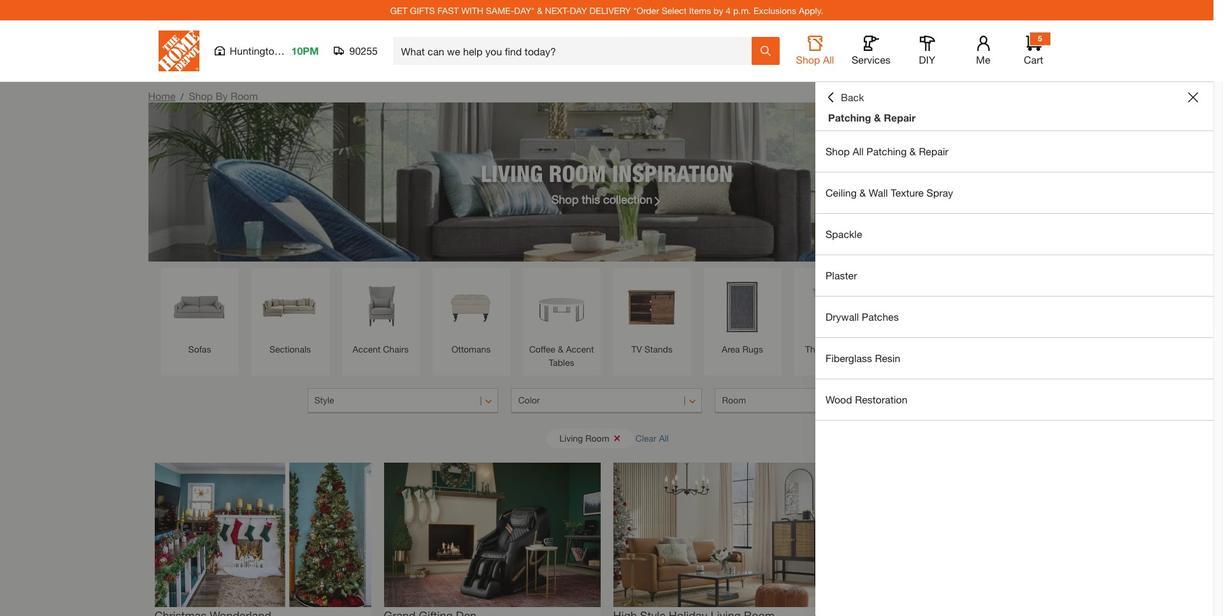 Task type: describe. For each thing, give the bounding box(es) containing it.
throw for throw pillows
[[806, 344, 830, 355]]

inspiration
[[612, 160, 733, 187]]

throw for throw blankets
[[893, 344, 918, 355]]

day*
[[514, 5, 535, 16]]

room inside living room 'button'
[[586, 433, 610, 444]]

curtains & drapes image
[[982, 275, 1047, 340]]

room button
[[715, 389, 907, 414]]

color
[[518, 395, 540, 406]]

day
[[570, 5, 587, 16]]

fiberglass resin
[[826, 352, 901, 365]]

drywall patches
[[826, 311, 899, 323]]

tv stands
[[632, 344, 673, 355]]

rugs
[[743, 344, 763, 355]]

shop for shop this collection
[[552, 192, 579, 206]]

& right day*
[[537, 5, 543, 16]]

sofas image
[[167, 275, 232, 340]]

throw blankets image
[[891, 275, 956, 340]]

living room button
[[547, 429, 634, 448]]

area rugs link
[[710, 275, 775, 356]]

living for living room
[[560, 433, 583, 444]]

cart 5
[[1024, 34, 1044, 66]]

park
[[283, 45, 304, 57]]

living for living room inspiration
[[481, 160, 543, 187]]

shop all
[[796, 54, 835, 66]]

ceiling & wall texture spray link
[[816, 173, 1214, 214]]

sofas link
[[167, 275, 232, 356]]

ottomans
[[452, 344, 491, 355]]

coffee
[[529, 344, 556, 355]]

sectionals image
[[258, 275, 323, 340]]

get gifts fast with same-day* & next-day delivery *order select items by 4 p.m. exclusions apply.
[[390, 5, 824, 16]]

me
[[977, 54, 991, 66]]

throw blankets
[[893, 344, 955, 355]]

all for clear all
[[659, 433, 669, 444]]

get
[[390, 5, 408, 16]]

/
[[181, 91, 184, 102]]

feedback link image
[[1206, 215, 1224, 284]]

style
[[315, 395, 334, 406]]

& for coffee & accent tables
[[558, 344, 564, 355]]

coffee & accent tables image
[[529, 275, 594, 340]]

drawer close image
[[1189, 92, 1199, 103]]

this
[[582, 192, 600, 206]]

clear all button
[[636, 427, 669, 451]]

home link
[[148, 90, 176, 102]]

fast
[[438, 5, 459, 16]]

collection
[[604, 192, 653, 206]]

area rugs
[[722, 344, 763, 355]]

color button
[[511, 389, 703, 414]]

ottomans link
[[439, 275, 504, 356]]

1 stretchy image image from the left
[[155, 463, 371, 608]]

wood restoration
[[826, 394, 908, 406]]

pillows
[[833, 344, 861, 355]]

coffee & accent tables link
[[529, 275, 594, 370]]

style button
[[308, 389, 499, 414]]

gifts
[[410, 5, 435, 16]]

living room inspiration
[[481, 160, 733, 187]]

resin
[[875, 352, 901, 365]]

wood restoration link
[[816, 380, 1214, 421]]

drywall
[[826, 311, 859, 323]]

room up this
[[549, 160, 606, 187]]

with
[[462, 5, 484, 16]]

patching & repair
[[829, 112, 916, 124]]

home / shop by room
[[148, 90, 258, 102]]

spray
[[927, 187, 954, 199]]

shop all button
[[795, 36, 836, 66]]

shop all patching & repair link
[[816, 131, 1214, 172]]

diy
[[919, 54, 936, 66]]

by
[[714, 5, 724, 16]]

accent chairs image
[[348, 275, 413, 340]]

& inside shop all patching & repair link
[[910, 145, 916, 157]]

shop right /
[[189, 90, 213, 102]]

90255
[[350, 45, 378, 57]]

ceiling
[[826, 187, 857, 199]]

throw pillows image
[[801, 275, 866, 340]]

patching inside 'menu'
[[867, 145, 907, 157]]

throw pillows
[[806, 344, 861, 355]]

diy button
[[907, 36, 948, 66]]

menu containing shop all patching & repair
[[816, 131, 1214, 421]]



Task type: vqa. For each thing, say whether or not it's contained in the screenshot.
Sofas link
yes



Task type: locate. For each thing, give the bounding box(es) containing it.
& up texture
[[910, 145, 916, 157]]

plaster
[[826, 270, 858, 282]]

room inside room button
[[722, 395, 746, 406]]

spackle
[[826, 228, 863, 240]]

tv
[[632, 344, 642, 355]]

shop this collection
[[552, 192, 653, 206]]

exclusions
[[754, 5, 797, 16]]

accent inside coffee & accent tables
[[566, 344, 594, 355]]

patching down patching & repair
[[867, 145, 907, 157]]

shop inside shop all patching & repair link
[[826, 145, 850, 157]]

stretchy image image
[[155, 463, 371, 608], [384, 463, 601, 608], [613, 463, 830, 608]]

select
[[662, 5, 687, 16]]

home
[[148, 90, 176, 102]]

1 horizontal spatial throw
[[893, 344, 918, 355]]

1 vertical spatial patching
[[867, 145, 907, 157]]

tv stands image
[[620, 275, 685, 340]]

fiberglass resin link
[[816, 338, 1214, 379]]

p.m.
[[734, 5, 751, 16]]

items
[[689, 5, 711, 16]]

repair up spray
[[919, 145, 949, 157]]

wood
[[826, 394, 853, 406]]

repair
[[884, 112, 916, 124], [919, 145, 949, 157]]

0 horizontal spatial throw
[[806, 344, 830, 355]]

3 stretchy image image from the left
[[613, 463, 830, 608]]

room down color button
[[586, 433, 610, 444]]

area rugs image
[[710, 275, 775, 340]]

area
[[722, 344, 740, 355]]

shop inside button
[[796, 54, 821, 66]]

texture
[[891, 187, 924, 199]]

0 vertical spatial living
[[481, 160, 543, 187]]

0 horizontal spatial accent
[[353, 344, 381, 355]]

throw blankets link
[[891, 275, 956, 356]]

0 horizontal spatial repair
[[884, 112, 916, 124]]

repair up 'shop all patching & repair'
[[884, 112, 916, 124]]

by
[[216, 90, 228, 102]]

accent left chairs
[[353, 344, 381, 355]]

drywall patches link
[[816, 297, 1214, 338]]

same-
[[486, 5, 514, 16]]

apply.
[[799, 5, 824, 16]]

ceiling & wall texture spray
[[826, 187, 954, 199]]

& up tables
[[558, 344, 564, 355]]

& up 'shop all patching & repair'
[[874, 112, 881, 124]]

0 vertical spatial all
[[823, 54, 835, 66]]

stands
[[645, 344, 673, 355]]

all right clear at the bottom of page
[[659, 433, 669, 444]]

clear all
[[636, 433, 669, 444]]

shop inside shop this collection "link"
[[552, 192, 579, 206]]

all inside the shop all button
[[823, 54, 835, 66]]

patching down the back
[[829, 112, 872, 124]]

1 throw from the left
[[806, 344, 830, 355]]

What can we help you find today? search field
[[401, 38, 751, 64]]

shop for shop all
[[796, 54, 821, 66]]

coffee & accent tables
[[529, 344, 594, 368]]

2 horizontal spatial all
[[853, 145, 864, 157]]

1 vertical spatial repair
[[919, 145, 949, 157]]

wall
[[869, 187, 888, 199]]

me button
[[963, 36, 1004, 66]]

10pm
[[292, 45, 319, 57]]

sectionals
[[270, 344, 311, 355]]

0 horizontal spatial all
[[659, 433, 669, 444]]

back button
[[826, 91, 865, 104]]

fiberglass
[[826, 352, 873, 365]]

patches
[[862, 311, 899, 323]]

shop for shop all patching & repair
[[826, 145, 850, 157]]

cart
[[1024, 54, 1044, 66]]

1 horizontal spatial stretchy image image
[[384, 463, 601, 608]]

patching
[[829, 112, 872, 124], [867, 145, 907, 157]]

sofas
[[188, 344, 211, 355]]

& inside ceiling & wall texture spray link
[[860, 187, 866, 199]]

delivery
[[590, 5, 631, 16]]

blankets
[[920, 344, 955, 355]]

4
[[726, 5, 731, 16]]

shop down apply.
[[796, 54, 821, 66]]

1 accent from the left
[[353, 344, 381, 355]]

throw left pillows
[[806, 344, 830, 355]]

clear
[[636, 433, 657, 444]]

living room
[[560, 433, 610, 444]]

tv stands link
[[620, 275, 685, 356]]

chairs
[[383, 344, 409, 355]]

services button
[[851, 36, 892, 66]]

& for ceiling & wall texture spray
[[860, 187, 866, 199]]

tables
[[549, 358, 575, 368]]

shop left this
[[552, 192, 579, 206]]

all down patching & repair
[[853, 145, 864, 157]]

& left wall
[[860, 187, 866, 199]]

90255 button
[[334, 45, 378, 57]]

room down the area
[[722, 395, 746, 406]]

& for patching & repair
[[874, 112, 881, 124]]

2 throw from the left
[[893, 344, 918, 355]]

menu
[[816, 131, 1214, 421]]

2 vertical spatial all
[[659, 433, 669, 444]]

0 horizontal spatial stretchy image image
[[155, 463, 371, 608]]

1 horizontal spatial living
[[560, 433, 583, 444]]

shop this collection link
[[552, 191, 662, 208]]

shop up ceiling
[[826, 145, 850, 157]]

living inside 'button'
[[560, 433, 583, 444]]

repair inside shop all patching & repair link
[[919, 145, 949, 157]]

1 horizontal spatial all
[[823, 54, 835, 66]]

room
[[231, 90, 258, 102], [549, 160, 606, 187], [722, 395, 746, 406], [586, 433, 610, 444]]

throw pillows link
[[801, 275, 866, 356]]

sectionals link
[[258, 275, 323, 356]]

1 vertical spatial living
[[560, 433, 583, 444]]

& inside coffee & accent tables
[[558, 344, 564, 355]]

*order
[[634, 5, 660, 16]]

accent chairs
[[353, 344, 409, 355]]

throw
[[806, 344, 830, 355], [893, 344, 918, 355]]

all
[[823, 54, 835, 66], [853, 145, 864, 157], [659, 433, 669, 444]]

0 vertical spatial patching
[[829, 112, 872, 124]]

spackle link
[[816, 214, 1214, 255]]

2 accent from the left
[[566, 344, 594, 355]]

1 vertical spatial all
[[853, 145, 864, 157]]

accent
[[353, 344, 381, 355], [566, 344, 594, 355]]

all inside clear all button
[[659, 433, 669, 444]]

the home depot logo image
[[158, 31, 199, 71]]

0 vertical spatial repair
[[884, 112, 916, 124]]

1 horizontal spatial accent
[[566, 344, 594, 355]]

2 stretchy image image from the left
[[384, 463, 601, 608]]

0 horizontal spatial living
[[481, 160, 543, 187]]

2 horizontal spatial stretchy image image
[[613, 463, 830, 608]]

living
[[481, 160, 543, 187], [560, 433, 583, 444]]

services
[[852, 54, 891, 66]]

throw left blankets
[[893, 344, 918, 355]]

back
[[841, 91, 865, 103]]

accent up tables
[[566, 344, 594, 355]]

ottomans image
[[439, 275, 504, 340]]

all for shop all patching & repair
[[853, 145, 864, 157]]

plaster link
[[816, 256, 1214, 296]]

next-
[[545, 5, 570, 16]]

all up back button
[[823, 54, 835, 66]]

all inside shop all patching & repair link
[[853, 145, 864, 157]]

accent chairs link
[[348, 275, 413, 356]]

shop all patching & repair
[[826, 145, 949, 157]]

all for shop all
[[823, 54, 835, 66]]

room right by
[[231, 90, 258, 102]]

shop
[[796, 54, 821, 66], [189, 90, 213, 102], [826, 145, 850, 157], [552, 192, 579, 206]]

1 horizontal spatial repair
[[919, 145, 949, 157]]



